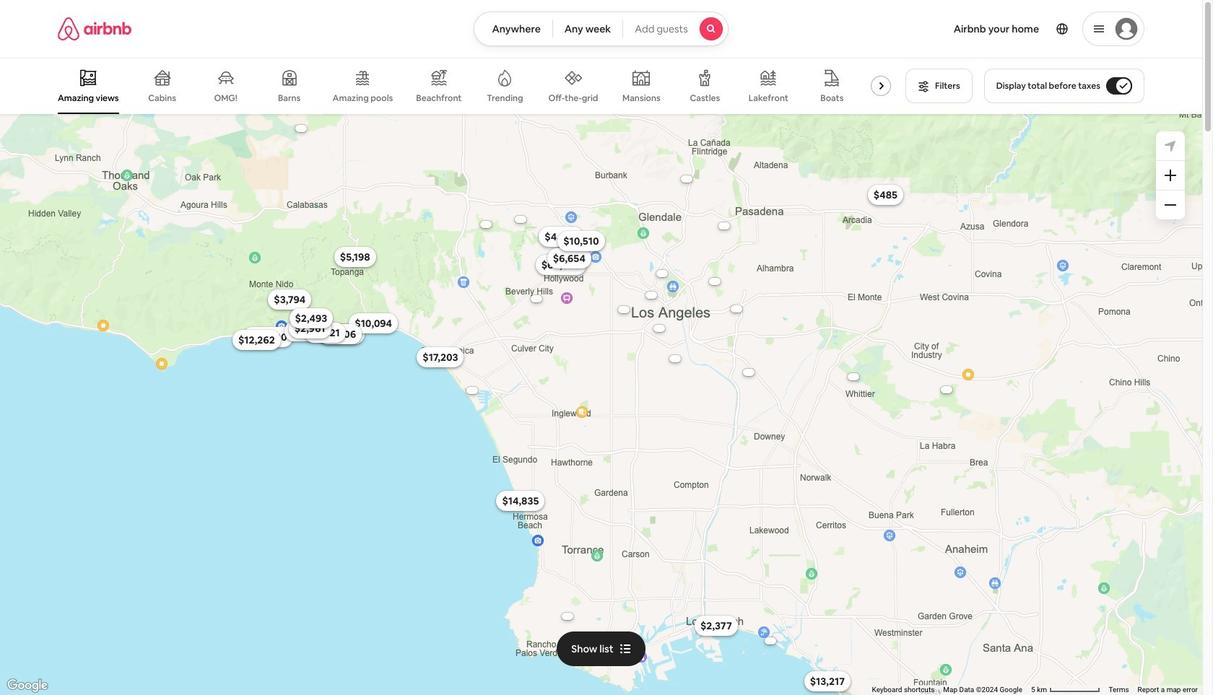 Task type: describe. For each thing, give the bounding box(es) containing it.
profile element
[[746, 0, 1145, 58]]

zoom in image
[[1165, 170, 1176, 181]]



Task type: locate. For each thing, give the bounding box(es) containing it.
group
[[58, 58, 923, 114]]

zoom out image
[[1165, 199, 1176, 211]]

google image
[[4, 677, 51, 695]]

None search field
[[474, 12, 728, 46]]

google map
showing 41 stays. region
[[0, 114, 1202, 695]]



